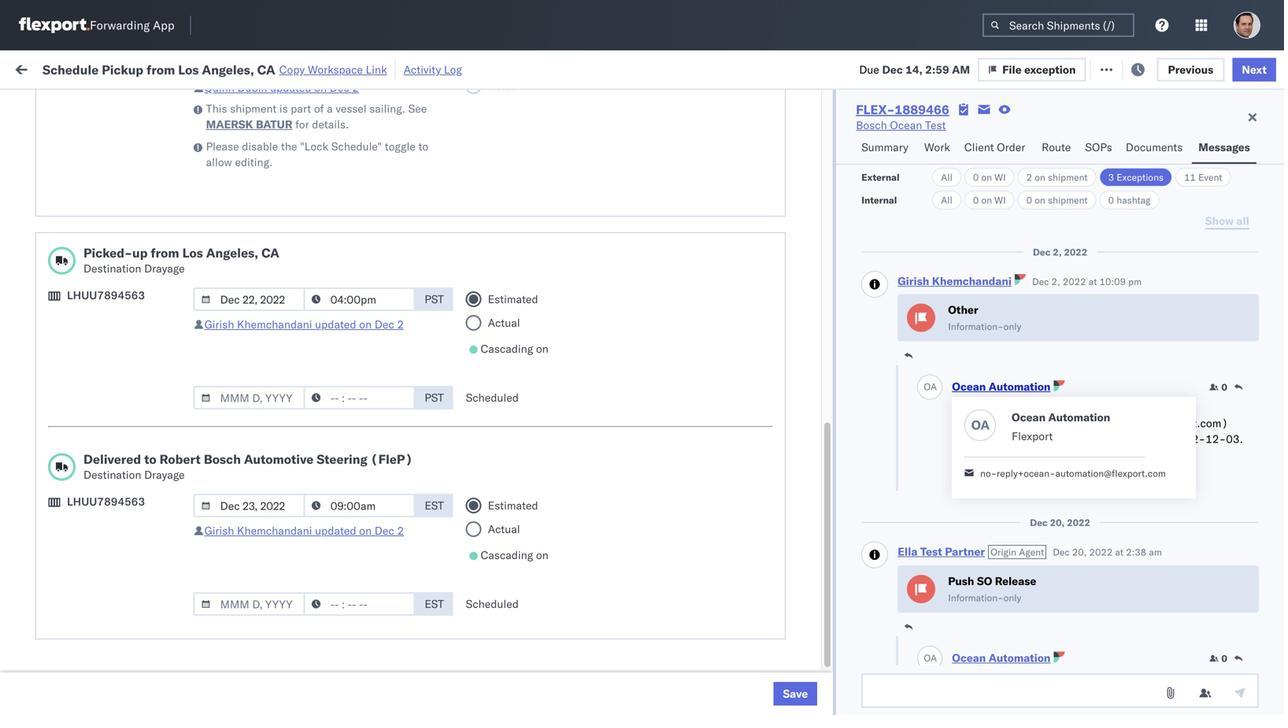 Task type: describe. For each thing, give the bounding box(es) containing it.
1 flex-2130387 from the top
[[869, 539, 951, 553]]

netherlands
[[36, 581, 98, 595]]

upload for ceau7522281, hlxu6269489, hlxu8034992
[[36, 357, 72, 371]]

1 resize handle column header from the left
[[225, 122, 244, 715]]

1 fcl from the top
[[517, 227, 537, 241]]

schedule pickup from los angeles, ca for maeu9736123
[[36, 496, 212, 525]]

2 resize handle column header from the left
[[400, 122, 419, 715]]

2 ocean automation from the top
[[952, 651, 1051, 665]]

jan for 25,
[[327, 608, 345, 622]]

app
[[153, 18, 175, 33]]

3 -- : -- -- text field from the top
[[304, 592, 416, 616]]

-- : -- -- text field for ca
[[304, 287, 416, 311]]

shipment inside this shipment is part of a vessel sailing. see maersk batur for details.
[[230, 102, 277, 115]]

from for 4th schedule pickup from los angeles, ca link from the bottom
[[123, 253, 146, 267]]

wi for 2
[[995, 171, 1006, 183]]

1889466 up 1893174
[[903, 470, 951, 484]]

1 integration from the top
[[687, 539, 741, 553]]

dec up steering
[[327, 400, 348, 414]]

save button
[[774, 682, 818, 706]]

internal
[[862, 194, 897, 206]]

2 integration test account - karl lagerfeld from the top
[[687, 574, 892, 588]]

appointment for 2:59 am est, dec 14, 2022
[[129, 400, 194, 413]]

other inside other information-only
[[948, 303, 979, 317]]

2 vertical spatial automation
[[989, 651, 1051, 665]]

schedule delivery appointment for 2:59 am est, dec 14, 2022
[[36, 400, 194, 413]]

route
[[1042, 140, 1071, 154]]

dec up the 11:30 pm est, jan 23, 2023
[[375, 524, 394, 537]]

fcl for maeu9736123
[[517, 504, 537, 518]]

2 integration from the top
[[687, 574, 741, 588]]

0 horizontal spatial 14,
[[351, 400, 368, 414]]

work,
[[165, 98, 190, 109]]

please disable the "lock schedule" toggle to allow editing.
[[206, 139, 429, 169]]

workitem
[[17, 129, 59, 141]]

work inside button
[[925, 140, 950, 154]]

8 resize handle column header from the left
[[1046, 122, 1065, 715]]

2:59 for test123456's the schedule pickup from los angeles, ca button
[[254, 331, 278, 345]]

3 flex-2130387 from the top
[[869, 643, 951, 657]]

pickup for first the schedule pickup from los angeles, ca button from the top of the page
[[86, 219, 120, 232]]

dec right the due
[[882, 62, 903, 76]]

this shipment is part of a vessel sailing. see maersk batur for details.
[[206, 102, 427, 131]]

schedule pickup from los angeles, ca copy workspace link
[[43, 62, 387, 77]]

1 mmm d, yyyy text field from the top
[[193, 287, 305, 311]]

test123456 for upload customs clearance documents
[[1073, 366, 1139, 380]]

parties
[[960, 397, 1000, 409]]

delivery up picked-
[[86, 192, 126, 206]]

0 hashtag
[[1109, 194, 1151, 206]]

los for first the schedule pickup from los angeles, ca button from the top of the page
[[148, 219, 166, 232]]

automation@flexport.com
[[1056, 467, 1166, 479]]

1 hlxu6269489, from the top
[[1054, 192, 1135, 206]]

4 ceau7522281, hlxu6269489, hlxu8034992 from the top
[[970, 296, 1215, 310]]

work inside button
[[171, 61, 199, 75]]

client
[[965, 140, 994, 154]]

gvcu5265864 for schedule pickup from rotterdam, netherlands
[[970, 573, 1048, 587]]

3 karl from the top
[[822, 643, 842, 657]]

id
[[864, 129, 874, 141]]

ymluw236679313
[[1073, 158, 1174, 172]]

drayage inside delivered to robert bosch automotive steering (flep) destination drayage
[[144, 468, 185, 482]]

1 horizontal spatial bosch ocean test
[[687, 227, 777, 241]]

1 vertical spatial o
[[972, 417, 981, 433]]

snoozed : no
[[326, 98, 382, 109]]

the
[[281, 139, 297, 153]]

lhuu7894563, uetu5238478 for confirm pickup from los angeles, ca
[[970, 435, 1131, 449]]

delivery inside button
[[79, 469, 120, 483]]

activity log
[[404, 63, 462, 76]]

3 lhuu7894563, from the top
[[970, 469, 1052, 483]]

3 clearance from the top
[[122, 634, 172, 648]]

3 integration from the top
[[687, 643, 741, 657]]

1 schedule pickup from los angeles, ca button from the top
[[36, 218, 224, 251]]

4 account from the top
[[768, 678, 809, 691]]

4 hlxu6269489, from the top
[[1054, 296, 1135, 310]]

schedule delivery appointment link for 2:59 am est, dec 14, 2022
[[36, 399, 194, 415]]

angeles, for schedule pickup from los angeles, ca link corresponding to maeu9736123
[[169, 496, 212, 510]]

customs for ceau7522281, hlxu6269489, hlxu8034992
[[75, 357, 119, 371]]

numbers for mbl/mawb numbers
[[1130, 129, 1169, 141]]

information- inside other information-only
[[948, 321, 1004, 332]]

1 ceau7522281, hlxu6269489, hlxu8034992 from the top
[[970, 192, 1215, 206]]

ocean inside 'ocean automation flexport'
[[1012, 410, 1046, 424]]

o a for ella test partner
[[924, 652, 937, 664]]

5 flex-1846748 from the top
[[869, 366, 951, 380]]

1 horizontal spatial 14,
[[906, 62, 923, 76]]

2:59 for the schedule pickup from los angeles, ca button corresponding to maeu9736123
[[254, 504, 278, 518]]

other inside girish khemchandani (gkhemchandani@flexport.com) filed a other exception
[[986, 432, 1014, 446]]

4 lagerfeld from the top
[[845, 678, 892, 691]]

4 ceau7522281, from the top
[[970, 296, 1051, 310]]

push
[[948, 574, 975, 588]]

confirm delivery button
[[36, 468, 120, 486]]

workspace
[[308, 63, 363, 76]]

forwarding
[[90, 18, 150, 33]]

hlxu6269489, for fourth the schedule pickup from los angeles, ca button from the bottom of the page
[[1054, 261, 1135, 275]]

hlxu8034992 for 'upload customs clearance documents' "link" associated with ceau7522281, hlxu6269489, hlxu8034992
[[1137, 365, 1215, 379]]

maersk
[[206, 117, 253, 131]]

angeles, for first schedule pickup from los angeles, ca link from the top of the page
[[169, 219, 212, 232]]

(gkhemchandani@flexport.com)
[[1063, 416, 1229, 430]]

estimated for picked-up from los angeles, ca
[[488, 292, 538, 306]]

work button
[[918, 133, 958, 164]]

2 schedule pickup from los angeles, ca button from the top
[[36, 252, 224, 285]]

4 resize handle column header from the left
[[558, 122, 576, 715]]

ready
[[120, 98, 148, 109]]

2130384
[[903, 678, 951, 691]]

2:59 am est, dec 14, 2022
[[254, 400, 398, 414]]

1889466 left the "filed"
[[903, 435, 951, 449]]

upload customs clearance documents for caiu7969337
[[36, 149, 172, 179]]

ceau7522281, for 'upload customs clearance documents' "link" associated with ceau7522281, hlxu6269489, hlxu8034992
[[970, 365, 1051, 379]]

confirm pickup from los angeles, ca link
[[36, 426, 224, 457]]

so
[[977, 574, 993, 588]]

pickup for the schedule pickup from los angeles, ca button corresponding to maeu9736123
[[86, 496, 120, 510]]

schedule inside schedule pickup from rotterdam, netherlands
[[36, 565, 83, 579]]

2 horizontal spatial bosch ocean test
[[856, 118, 946, 132]]

message:
[[952, 448, 1000, 461]]

information- inside the push so release information-only
[[948, 592, 1004, 604]]

action
[[1230, 61, 1265, 75]]

is
[[279, 102, 288, 115]]

-- : -- -- text field
[[304, 386, 416, 410]]

caiu7969337
[[970, 158, 1044, 171]]

progress
[[246, 98, 285, 109]]

angeles, for confirm pickup from los angeles, ca link
[[163, 426, 206, 440]]

from for -- schedule pickup from los angeles, ca link
[[123, 600, 146, 613]]

automation inside 'ocean automation flexport'
[[1049, 410, 1111, 424]]

robert
[[160, 451, 201, 467]]

log
[[444, 63, 462, 76]]

2 2:59 am edt, nov 5, 2022 from the top
[[254, 297, 392, 310]]

batch
[[1197, 61, 1228, 75]]

drayage inside 'picked-up from los angeles, ca destination drayage'
[[144, 261, 185, 275]]

appointment for 11:30 pm est, jan 23, 2023
[[129, 538, 194, 552]]

link
[[366, 63, 387, 76]]

cascading for picked-up from los angeles, ca
[[481, 342, 533, 356]]

all for external
[[941, 171, 953, 183]]

0 horizontal spatial pm
[[1048, 469, 1062, 481]]

lhuu7894563 for picked-
[[67, 288, 145, 302]]

mbl/mawb
[[1073, 129, 1127, 141]]

ocean fcl for --
[[482, 608, 537, 622]]

2 2130387 from the top
[[903, 574, 951, 588]]

MMM D, YYYY text field
[[193, 494, 305, 517]]

file down search shipments (/) text box
[[1016, 61, 1035, 75]]

2 vertical spatial 2,
[[972, 469, 980, 481]]

los for the schedule pickup from los angeles, ca button for --
[[148, 600, 166, 613]]

0 horizontal spatial bosch ocean test
[[584, 227, 674, 241]]

3 flex-1846748 from the top
[[869, 297, 951, 310]]

delivered
[[83, 451, 141, 467]]

forwarding app link
[[19, 17, 175, 33]]

delivered to robert bosch automotive steering (flep) destination drayage
[[83, 451, 413, 482]]

only inside other information-only
[[1004, 321, 1022, 332]]

shipment for external
[[1048, 171, 1088, 183]]

0 horizontal spatial for
[[150, 98, 163, 109]]

3 lagerfeld from the top
[[845, 643, 892, 657]]

1 flex-1846748 from the top
[[869, 193, 951, 206]]

3 upload customs clearance documents link from the top
[[36, 634, 224, 665]]

nov for test123456's schedule pickup from los angeles, ca link
[[328, 331, 349, 345]]

9 resize handle column header from the left
[[1243, 122, 1262, 715]]

mbl/mawb numbers button
[[1065, 125, 1246, 141]]

flex-1889466 link
[[856, 102, 950, 117]]

hlxu6269489, for test123456's the schedule pickup from los angeles, ca button
[[1054, 331, 1135, 345]]

los for the schedule pickup from los angeles, ca button corresponding to maeu9736123
[[148, 496, 166, 510]]

flexport. image
[[19, 17, 90, 33]]

1 edt, from the top
[[301, 158, 326, 172]]

upload customs clearance documents link for ceau7522281, hlxu6269489, hlxu8034992
[[36, 356, 224, 388]]

ella
[[898, 545, 918, 558]]

upload customs clearance documents button for caiu7969337
[[36, 148, 224, 182]]

mbl/mawb numbers
[[1073, 129, 1169, 141]]

4 edt, from the top
[[301, 331, 326, 345]]

sops
[[1086, 140, 1113, 154]]

2 fcl from the top
[[517, 297, 537, 310]]

scheduled for picked-up from los angeles, ca
[[466, 391, 519, 404]]

3 account from the top
[[768, 643, 809, 657]]

dec 2, 2022
[[1033, 246, 1088, 258]]

schedule pickup from los angeles, ca button for test123456
[[36, 322, 224, 355]]

2022-12-03.
[[1172, 432, 1243, 446]]

1 5, from the top
[[351, 227, 362, 241]]

pickup up ready
[[102, 62, 143, 77]]

uetu5238478 for schedule delivery appointment
[[1054, 400, 1131, 414]]

1 integration test account - karl lagerfeld from the top
[[687, 539, 892, 553]]

fcl for --
[[517, 608, 537, 622]]

confirm pickup from los angeles, ca button
[[36, 426, 224, 459]]

schedule pickup from rotterdam, netherlands link
[[36, 564, 224, 596]]

pst for -- : -- -- text box
[[425, 391, 444, 404]]

ceau7522281, hlxu6269489, hlxu8034992 for 4th schedule pickup from los angeles, ca link from the bottom
[[970, 261, 1215, 275]]

1893174
[[903, 504, 951, 518]]

2 ocean fcl from the top
[[482, 297, 537, 310]]

file up 'container'
[[1003, 62, 1022, 76]]

upload customs clearance documents for ceau7522281, hlxu6269489, hlxu8034992
[[36, 357, 172, 387]]

7 resize handle column header from the left
[[943, 122, 962, 715]]

3 edt, from the top
[[301, 297, 326, 310]]

bosch ocean test link
[[856, 117, 946, 133]]

no
[[369, 98, 382, 109]]

hlxu6269489, for first the schedule pickup from los angeles, ca button from the top of the page
[[1054, 227, 1135, 241]]

1889466 up flex id button in the top of the page
[[895, 102, 950, 117]]

2 account from the top
[[768, 574, 809, 588]]

forwarding app
[[90, 18, 175, 33]]

schedule delivery appointment button for 2:59 am edt, nov 5, 2022
[[36, 295, 194, 312]]

flex-1662119
[[869, 608, 951, 622]]

2 inside button
[[952, 397, 958, 409]]

details.
[[312, 117, 349, 131]]

1 2130387 from the top
[[903, 539, 951, 553]]

1 0 button from the top
[[1210, 381, 1228, 393]]

fcl for maeu9408431
[[517, 539, 537, 553]]

3 upload customs clearance documents from the top
[[36, 634, 172, 664]]

1846748 for 'upload customs clearance documents' "link" associated with ceau7522281, hlxu6269489, hlxu8034992
[[903, 366, 951, 380]]

4 integration from the top
[[687, 678, 741, 691]]

ocean fcl for maeu9408431
[[482, 539, 537, 553]]

dec down 0 on shipment
[[1033, 246, 1051, 258]]

1 hlxu8034992 from the top
[[1137, 192, 1215, 206]]

from for first schedule pickup from los angeles, ca link from the top of the page
[[123, 219, 146, 232]]

documents button
[[1120, 133, 1193, 164]]

1 vertical spatial 2,
[[1052, 276, 1061, 287]]

1 karl from the top
[[822, 539, 842, 553]]

2 5, from the top
[[351, 297, 362, 310]]

destination inside delivered to robert bosch automotive steering (flep) destination drayage
[[83, 468, 141, 482]]

1 schedule pickup from los angeles, ca from the top
[[36, 219, 212, 248]]

0 vertical spatial pm
[[1129, 276, 1142, 287]]

0 vertical spatial dec 2, 2022 at 10:09 pm
[[1032, 276, 1142, 287]]

11:30
[[254, 539, 284, 553]]

1 abcdefg78456546 from the top
[[1073, 400, 1178, 414]]

Search Work text field
[[755, 56, 927, 80]]

scheduled for delivered to robert bosch automotive steering (flep)
[[466, 597, 519, 611]]

2 edt, from the top
[[301, 227, 326, 241]]

exception inside girish khemchandani (gkhemchandani@flexport.com) filed a other exception
[[1017, 432, 1066, 446]]

(0)
[[255, 61, 276, 75]]

1 vertical spatial o a
[[972, 417, 990, 433]]

clearance for caiu7969337
[[122, 149, 172, 163]]

187
[[362, 61, 382, 75]]

2 lagerfeld from the top
[[845, 574, 892, 588]]

pickup for the schedule pickup from los angeles, ca button for --
[[86, 600, 120, 613]]

1 schedule delivery appointment link from the top
[[36, 191, 194, 207]]

1 lagerfeld from the top
[[845, 539, 892, 553]]

2 0 button from the top
[[1210, 652, 1228, 665]]

(flep)
[[371, 451, 413, 467]]

3 upload from the top
[[36, 634, 72, 648]]

1 ocean fcl from the top
[[482, 227, 537, 241]]

batch action
[[1197, 61, 1265, 75]]

4 flex-1846748 from the top
[[869, 331, 951, 345]]

3 2130387 from the top
[[903, 643, 951, 657]]

est for first -- : -- -- text field from the bottom
[[425, 597, 444, 611]]

confirm delivery link
[[36, 468, 120, 484]]

message: &lt;others&gt;
[[952, 448, 1074, 461]]

bookings test consignee
[[687, 504, 812, 518]]

schedule pickup from los angeles, ca for test123456
[[36, 322, 212, 352]]

abcd1234560
[[970, 608, 1048, 622]]

schedule pickup from los angeles, ca link for test123456
[[36, 322, 224, 353]]

no-reply+ocean-automation@flexport.com
[[980, 467, 1166, 479]]

2:59 for 'schedule delivery appointment' button associated with 2:59 am edt, nov 5, 2022
[[254, 297, 278, 310]]

a inside girish khemchandani (gkhemchandani@flexport.com) filed a other exception
[[977, 432, 983, 446]]

bosch inside delivered to robert bosch automotive steering (flep) destination drayage
[[204, 451, 241, 467]]

blocked,
[[193, 98, 232, 109]]

pickup for fourth the schedule pickup from los angeles, ca button from the bottom of the page
[[86, 253, 120, 267]]

message (0)
[[211, 61, 276, 75]]

steering
[[317, 451, 368, 467]]

cascading on for picked-up from los angeles, ca
[[481, 342, 549, 356]]

dec up the agent
[[1030, 517, 1048, 528]]

1 test123456 from the top
[[1073, 193, 1139, 206]]

4 karl from the top
[[822, 678, 842, 691]]

25,
[[348, 608, 365, 622]]

2 abcdefg78456546 from the top
[[1073, 470, 1178, 484]]

upload for caiu7969337
[[36, 149, 72, 163]]

3 customs from the top
[[75, 634, 119, 648]]

1 vertical spatial dec 2, 2022 at 10:09 pm
[[952, 469, 1062, 481]]

:
[[362, 98, 365, 109]]

previous button
[[1157, 58, 1225, 81]]

5 resize handle column header from the left
[[660, 122, 679, 715]]

3 integration test account - karl lagerfeld from the top
[[687, 643, 892, 657]]

schedule pickup from los angeles, ca link for --
[[36, 599, 224, 630]]

3 gvcu5265864 from the top
[[970, 643, 1048, 656]]

flex-1889466 left 2 parties
[[869, 400, 951, 414]]

editing.
[[235, 155, 273, 169]]

copy
[[279, 63, 305, 76]]

dec 20, 2022
[[1030, 517, 1091, 528]]

batur
[[256, 117, 293, 131]]

2 flex-2130387 from the top
[[869, 574, 951, 588]]

4 hlxu8034992 from the top
[[1137, 296, 1215, 310]]

consignee
[[759, 504, 812, 518]]

next
[[1242, 62, 1267, 76]]

in
[[235, 98, 243, 109]]

order
[[997, 140, 1026, 154]]

2 flex-1846748 from the top
[[869, 262, 951, 276]]

schedule pickup from los angeles, ca link for maeu9736123
[[36, 495, 224, 526]]

o a for girish khemchandani
[[924, 381, 937, 393]]

2 schedule pickup from los angeles, ca from the top
[[36, 253, 212, 283]]

flex-1889466 up the flex-1893174
[[869, 470, 951, 484]]

1 vertical spatial a
[[981, 417, 990, 433]]

2:59 am est, jan 25, 2023
[[254, 608, 395, 622]]

flex-1889466 up flex id button in the top of the page
[[856, 102, 950, 117]]

10 resize handle column header from the left
[[1244, 122, 1263, 715]]

2:59 for first the schedule pickup from los angeles, ca button from the top of the page
[[254, 227, 278, 241]]

1 horizontal spatial 10:09
[[1100, 276, 1126, 287]]

20, for dec 20, 2022
[[1050, 517, 1065, 528]]

please
[[206, 139, 239, 153]]

2:59 am est, jan 13, 2023
[[254, 504, 395, 518]]

0 vertical spatial automation
[[989, 380, 1051, 393]]

o for girish khemchandani
[[924, 381, 931, 393]]



Task type: locate. For each thing, give the bounding box(es) containing it.
mmm d, yyyy text field for automotive
[[193, 592, 305, 616]]

angeles, for 4th schedule pickup from los angeles, ca link from the bottom
[[169, 253, 212, 267]]

schedule delivery appointment link for 11:30 pm est, jan 23, 2023
[[36, 537, 194, 553]]

3 schedule pickup from los angeles, ca button from the top
[[36, 322, 224, 355]]

2 vertical spatial lhuu7894563,
[[970, 469, 1052, 483]]

shipment up 0 on shipment
[[1048, 171, 1088, 183]]

1 drayage from the top
[[144, 261, 185, 275]]

container numbers button
[[962, 119, 1049, 147]]

o for ella test partner
[[924, 652, 931, 664]]

2 vertical spatial o
[[924, 652, 931, 664]]

est, for 25,
[[301, 608, 325, 622]]

copy workspace link button
[[279, 63, 387, 76]]

0 vertical spatial flex-2130387
[[869, 539, 951, 553]]

picked-up from los angeles, ca destination drayage
[[83, 245, 280, 275]]

1 vertical spatial confirm
[[36, 469, 76, 483]]

summary
[[862, 140, 909, 154]]

flex-2130387 down ella
[[869, 574, 951, 588]]

girish khemchandani updated on dec 2 button for steering
[[204, 524, 404, 537]]

for inside this shipment is part of a vessel sailing. see maersk batur for details.
[[295, 117, 309, 131]]

fcl
[[517, 227, 537, 241], [517, 297, 537, 310], [517, 331, 537, 345], [517, 400, 537, 414], [517, 504, 537, 518], [517, 539, 537, 553], [517, 608, 537, 622]]

est, up steering
[[301, 400, 325, 414]]

appointment up confirm pickup from los angeles, ca link
[[129, 400, 194, 413]]

1 1846748 from the top
[[903, 193, 951, 206]]

1 horizontal spatial to
[[419, 139, 429, 153]]

aug
[[328, 158, 349, 172]]

part
[[291, 102, 311, 115]]

0 vertical spatial work
[[171, 61, 199, 75]]

1 vertical spatial other
[[986, 432, 1014, 446]]

numbers for container numbers
[[970, 135, 1009, 147]]

abcdefg78456546 up the (gkhemchandani@flexport.com)
[[1073, 400, 1178, 414]]

for down "part"
[[295, 117, 309, 131]]

bosch ocean test
[[856, 118, 946, 132], [584, 227, 674, 241], [687, 227, 777, 241]]

0 vertical spatial test123456
[[1073, 193, 1139, 206]]

to right the toggle
[[419, 139, 429, 153]]

schedule delivery appointment button up confirm pickup from los angeles, ca
[[36, 399, 194, 416]]

ca inside 'picked-up from los angeles, ca destination drayage'
[[262, 245, 280, 261]]

2:59 am edt, nov 5, 2022 for test123456's schedule pickup from los angeles, ca link
[[254, 331, 392, 345]]

ocean fcl for maeu9736123
[[482, 504, 537, 518]]

ocean automation up the nyku9743990
[[952, 651, 1051, 665]]

6 fcl from the top
[[517, 539, 537, 553]]

2 on shipment
[[1027, 171, 1088, 183]]

only down the girish khemchandani 'button'
[[1004, 321, 1022, 332]]

2023 right 23,
[[373, 539, 401, 553]]

lhuu7894563, down message: &lt;others&gt;
[[970, 469, 1052, 483]]

other up message: &lt;others&gt;
[[986, 432, 1014, 446]]

pickup for confirm pickup from los angeles, ca button at the left of the page
[[79, 426, 113, 440]]

1 vertical spatial estimated
[[488, 499, 538, 512]]

edt,
[[301, 158, 326, 172], [301, 227, 326, 241], [301, 297, 326, 310], [301, 331, 326, 345]]

confirm inside button
[[36, 469, 76, 483]]

1 ceau7522281, from the top
[[970, 192, 1051, 206]]

schedule pickup from los angeles, ca for --
[[36, 600, 212, 629]]

schedule delivery appointment down picked-
[[36, 296, 194, 310]]

1 vertical spatial pm
[[1048, 469, 1062, 481]]

0 vertical spatial o
[[924, 381, 931, 393]]

delivery for 2:59 am edt, nov 5, 2022
[[86, 296, 126, 310]]

ocean automation button for second 0 button from the bottom of the page
[[952, 380, 1051, 393]]

2 gvcu5265864 from the top
[[970, 573, 1048, 587]]

est
[[425, 499, 444, 512], [425, 597, 444, 611]]

other information-only
[[948, 303, 1022, 332]]

gvcu5265864 down msdu7304509
[[970, 539, 1048, 552]]

angeles, inside 'picked-up from los angeles, ca destination drayage'
[[206, 245, 258, 261]]

fcl for abcdefg78456546
[[517, 400, 537, 414]]

upload customs clearance documents button for ceau7522281, hlxu6269489, hlxu8034992
[[36, 356, 224, 389]]

5 schedule pickup from los angeles, ca from the top
[[36, 600, 212, 629]]

push so release information-only
[[948, 574, 1037, 604]]

0 vertical spatial lhuu7894563
[[67, 288, 145, 302]]

0 vertical spatial cascading
[[481, 342, 533, 356]]

6 resize handle column header from the left
[[817, 122, 836, 715]]

2 lhuu7894563 from the top
[[67, 495, 145, 508]]

girish inside girish khemchandani (gkhemchandani@flexport.com) filed a other exception
[[952, 416, 982, 430]]

los for test123456's the schedule pickup from los angeles, ca button
[[148, 322, 166, 336]]

est, for 13,
[[301, 504, 325, 518]]

0 horizontal spatial other
[[948, 303, 979, 317]]

dubin
[[237, 81, 267, 95]]

from for confirm pickup from los angeles, ca link
[[116, 426, 139, 440]]

updated up -- : -- -- text box
[[315, 317, 356, 331]]

schedule delivery appointment up picked-
[[36, 192, 194, 206]]

2 karl from the top
[[822, 574, 842, 588]]

abcdefg78456546 up maeu9736123
[[1073, 470, 1178, 484]]

0 vertical spatial 2130387
[[903, 539, 951, 553]]

test123456
[[1073, 193, 1139, 206], [1073, 331, 1139, 345], [1073, 366, 1139, 380]]

2 vertical spatial upload
[[36, 634, 72, 648]]

schedule delivery appointment button down picked-
[[36, 295, 194, 312]]

ceau7522281, for first schedule pickup from los angeles, ca link from the top of the page
[[970, 227, 1051, 241]]

lhuu7894563, up flexport
[[970, 400, 1052, 414]]

3 test123456 from the top
[[1073, 366, 1139, 380]]

2 vertical spatial nov
[[328, 331, 349, 345]]

2 vertical spatial a
[[931, 652, 937, 664]]

0 vertical spatial a
[[931, 381, 937, 393]]

upload customs clearance documents up confirm pickup from los angeles, ca
[[36, 357, 172, 387]]

delivery down picked-
[[86, 296, 126, 310]]

0 vertical spatial clearance
[[122, 149, 172, 163]]

0 on wi for 2
[[973, 171, 1006, 183]]

4 1846748 from the top
[[903, 331, 951, 345]]

disable
[[242, 139, 278, 153]]

1 vertical spatial nov
[[328, 297, 349, 310]]

angeles, for -- schedule pickup from los angeles, ca link
[[169, 600, 212, 613]]

1889466 left 2 parties
[[903, 400, 951, 414]]

hashtag
[[1117, 194, 1151, 206]]

1 account from the top
[[768, 539, 809, 553]]

scheduled
[[466, 391, 519, 404], [466, 597, 519, 611]]

0 vertical spatial actual
[[488, 316, 520, 330]]

ocean automation button up parties
[[952, 380, 1051, 393]]

los for confirm pickup from los angeles, ca button at the left of the page
[[142, 426, 160, 440]]

lhuu7894563, uetu5238478 up the no-reply+ocean-automation@flexport.com at the bottom of the page
[[970, 435, 1131, 449]]

2 information- from the top
[[948, 592, 1004, 604]]

1 vertical spatial 0 button
[[1210, 652, 1228, 665]]

5 1846748 from the top
[[903, 366, 951, 380]]

flex-1889466 left the "filed"
[[869, 435, 951, 449]]

5 fcl from the top
[[517, 504, 537, 518]]

0 vertical spatial 2023
[[368, 504, 395, 518]]

automation
[[989, 380, 1051, 393], [1049, 410, 1111, 424], [989, 651, 1051, 665]]

a up message:
[[977, 432, 983, 446]]

1 pst from the top
[[425, 292, 444, 306]]

flex-1660288 button
[[844, 154, 954, 176], [844, 154, 954, 176]]

1 vertical spatial 2130387
[[903, 574, 951, 588]]

only inside the push so release information-only
[[1004, 592, 1022, 604]]

1 vertical spatial drayage
[[144, 468, 185, 482]]

1 vertical spatial girish khemchandani updated on dec 2
[[204, 524, 404, 537]]

my
[[16, 57, 41, 79]]

2, down dec 2, 2022
[[1052, 276, 1061, 287]]

3 uetu5238478 from the top
[[1054, 469, 1131, 483]]

2:59 am edt, nov 5, 2022
[[254, 227, 392, 241], [254, 297, 392, 310], [254, 331, 392, 345]]

est, left 25,
[[301, 608, 325, 622]]

actual for delivered to robert bosch automotive steering (flep)
[[488, 522, 520, 536]]

1 vertical spatial a
[[977, 432, 983, 446]]

test123456 for schedule pickup from los angeles, ca
[[1073, 331, 1139, 345]]

0 vertical spatial o a
[[924, 381, 937, 393]]

2 mmm d, yyyy text field from the top
[[193, 386, 305, 410]]

all button
[[933, 168, 961, 187], [933, 191, 961, 209]]

this
[[206, 102, 227, 115]]

risk
[[325, 61, 344, 75]]

1 customs from the top
[[75, 149, 119, 163]]

shipment down 2 on shipment on the top
[[1048, 194, 1088, 206]]

0 vertical spatial 2:59 am edt, nov 5, 2022
[[254, 227, 392, 241]]

all down 'work' button
[[941, 171, 953, 183]]

2023 for 2:59 am est, jan 13, 2023
[[368, 504, 395, 518]]

flex-2130384
[[869, 678, 951, 691]]

to inside please disable the "lock schedule" toggle to allow editing.
[[419, 139, 429, 153]]

4 integration test account - karl lagerfeld from the top
[[687, 678, 892, 691]]

2 cascading on from the top
[[481, 548, 549, 562]]

4 schedule pickup from los angeles, ca button from the top
[[36, 495, 224, 528]]

11
[[1185, 171, 1196, 183]]

23,
[[354, 539, 371, 553]]

1 vertical spatial 14,
[[351, 400, 368, 414]]

1 est from the top
[[425, 499, 444, 512]]

pm
[[287, 539, 304, 553]]

khemchandani inside girish khemchandani (gkhemchandani@flexport.com) filed a other exception
[[985, 416, 1060, 430]]

numbers down 'container'
[[970, 135, 1009, 147]]

0 vertical spatial 5,
[[351, 227, 362, 241]]

0 vertical spatial gvcu5265864
[[970, 539, 1048, 552]]

est, for 23,
[[307, 539, 331, 553]]

2 vertical spatial clearance
[[122, 634, 172, 648]]

-- : -- -- text field
[[304, 287, 416, 311], [304, 494, 416, 517], [304, 592, 416, 616]]

3 5, from the top
[[351, 331, 362, 345]]

flex-1889466 button
[[844, 397, 954, 419], [844, 397, 954, 419], [844, 431, 954, 453], [844, 431, 954, 453], [844, 466, 954, 488], [844, 466, 954, 488]]

3 hlxu6269489, from the top
[[1054, 261, 1135, 275]]

3 ocean fcl from the top
[[482, 331, 537, 345]]

schedule delivery appointment button up picked-
[[36, 191, 194, 208]]

2 test123456 from the top
[[1073, 331, 1139, 345]]

from for schedule pickup from rotterdam, netherlands link
[[123, 565, 146, 579]]

2 drayage from the top
[[144, 468, 185, 482]]

0 vertical spatial pst
[[425, 292, 444, 306]]

flex-2130387 up flex-2130384
[[869, 643, 951, 657]]

7 fcl from the top
[[517, 608, 537, 622]]

3 lhuu7894563, uetu5238478 from the top
[[970, 469, 1131, 483]]

1 schedule delivery appointment from the top
[[36, 192, 194, 206]]

to left 'robert'
[[144, 451, 156, 467]]

lhuu7894563, up reply+ocean- at right
[[970, 435, 1052, 449]]

1 schedule delivery appointment button from the top
[[36, 191, 194, 208]]

4 fcl from the top
[[517, 400, 537, 414]]

pickup down schedule pickup from rotterdam, netherlands
[[86, 600, 120, 613]]

appointment up the rotterdam,
[[129, 538, 194, 552]]

2023 for 2:59 am est, jan 25, 2023
[[368, 608, 395, 622]]

2 confirm from the top
[[36, 469, 76, 483]]

test inside the bosch ocean test link
[[925, 118, 946, 132]]

delivery for 2:59 am est, dec 14, 2022
[[86, 400, 126, 413]]

1 horizontal spatial other
[[986, 432, 1014, 446]]

1 vertical spatial to
[[144, 451, 156, 467]]

all button down 'work' button
[[933, 168, 961, 187]]

-- : -- -- text field for steering
[[304, 494, 416, 517]]

schedule delivery appointment for 2:59 am edt, nov 5, 2022
[[36, 296, 194, 310]]

numbers inside button
[[1130, 129, 1169, 141]]

flex
[[844, 129, 862, 141]]

pickup inside confirm pickup from los angeles, ca
[[79, 426, 113, 440]]

ca inside confirm pickup from los angeles, ca
[[36, 442, 51, 456]]

upload customs clearance documents link up confirm pickup from los angeles, ca link
[[36, 356, 224, 388]]

hlxu8034992 for test123456's schedule pickup from los angeles, ca link
[[1137, 331, 1215, 345]]

a for ella test partner
[[931, 652, 937, 664]]

lhuu7894563, uetu5238478
[[970, 400, 1131, 414], [970, 435, 1131, 449], [970, 469, 1131, 483]]

1 horizontal spatial numbers
[[1130, 129, 1169, 141]]

3 schedule delivery appointment link from the top
[[36, 399, 194, 415]]

integration test account - karl lagerfeld
[[687, 539, 892, 553], [687, 574, 892, 588], [687, 643, 892, 657], [687, 678, 892, 691]]

pickup up picked-
[[86, 219, 120, 232]]

0 horizontal spatial numbers
[[970, 135, 1009, 147]]

all button down 1660288
[[933, 191, 961, 209]]

numbers inside container numbers
[[970, 135, 1009, 147]]

1 vertical spatial uetu5238478
[[1054, 435, 1131, 449]]

2:59 for the schedule pickup from los angeles, ca button for --
[[254, 608, 278, 622]]

confirm delivery
[[36, 469, 120, 483]]

hlxu8034992
[[1137, 192, 1215, 206], [1137, 227, 1215, 241], [1137, 261, 1215, 275], [1137, 296, 1215, 310], [1137, 331, 1215, 345], [1137, 365, 1215, 379]]

2 nov from the top
[[328, 297, 349, 310]]

est, right pm
[[307, 539, 331, 553]]

2 vertical spatial upload customs clearance documents link
[[36, 634, 224, 665]]

wi down caiu7969337
[[995, 194, 1006, 206]]

updated for ca
[[315, 317, 356, 331]]

2 destination from the top
[[83, 468, 141, 482]]

1 all button from the top
[[933, 168, 961, 187]]

schedule pickup from los angeles, ca button for maeu9736123
[[36, 495, 224, 528]]

2:59 for 'schedule delivery appointment' button corresponding to 2:59 am est, dec 14, 2022
[[254, 400, 278, 414]]

lhuu7894563, uetu5238478 down &lt;others&gt;
[[970, 469, 1131, 483]]

1 horizontal spatial a
[[977, 432, 983, 446]]

ella test partner origin agent
[[898, 545, 1044, 558]]

appointment
[[129, 192, 194, 206], [129, 296, 194, 310], [129, 400, 194, 413], [129, 538, 194, 552]]

lagerfeld left 2130384
[[845, 678, 892, 691]]

bosch
[[856, 118, 887, 132], [584, 227, 616, 241], [687, 227, 718, 241], [204, 451, 241, 467]]

cascading for delivered to robert bosch automotive steering (flep)
[[481, 548, 533, 562]]

upload customs clearance documents button up confirm pickup from los angeles, ca link
[[36, 356, 224, 389]]

1 vertical spatial lhuu7894563,
[[970, 435, 1052, 449]]

destination down picked-
[[83, 261, 141, 275]]

due dec 14, 2:59 am
[[859, 62, 970, 76]]

"lock
[[300, 139, 328, 153]]

1 wi from the top
[[995, 171, 1006, 183]]

gvcu5265864 up the nyku9743990
[[970, 643, 1048, 656]]

schedule pickup from los angeles, ca button
[[36, 218, 224, 251], [36, 252, 224, 285], [36, 322, 224, 355], [36, 495, 224, 528], [36, 599, 224, 632]]

3 fcl from the top
[[517, 331, 537, 345]]

ocean
[[890, 118, 923, 132], [482, 227, 514, 241], [618, 227, 651, 241], [721, 227, 753, 241], [482, 297, 514, 310], [482, 331, 514, 345], [952, 380, 986, 393], [482, 400, 514, 414], [1012, 410, 1046, 424], [482, 504, 514, 518], [482, 539, 514, 553], [482, 608, 514, 622], [952, 651, 986, 665]]

3 resize handle column header from the left
[[455, 122, 474, 715]]

lhuu7894563 down confirm delivery button at the bottom of the page
[[67, 495, 145, 508]]

5 ocean fcl from the top
[[482, 504, 537, 518]]

schedule delivery appointment for 11:30 pm est, jan 23, 2023
[[36, 538, 194, 552]]

schedule delivery appointment button up schedule pickup from rotterdam, netherlands
[[36, 537, 194, 555]]

reply+ocean-
[[997, 467, 1056, 479]]

4 schedule pickup from los angeles, ca link from the top
[[36, 495, 224, 526]]

ceau7522281, for test123456's schedule pickup from los angeles, ca link
[[970, 331, 1051, 345]]

2 vertical spatial -- : -- -- text field
[[304, 592, 416, 616]]

3
[[1109, 171, 1114, 183]]

clearance
[[122, 149, 172, 163], [122, 357, 172, 371], [122, 634, 172, 648]]

jan left 25,
[[327, 608, 345, 622]]

1 cascading from the top
[[481, 342, 533, 356]]

1 vertical spatial upload customs clearance documents
[[36, 357, 172, 387]]

1 uetu5238478 from the top
[[1054, 400, 1131, 414]]

0 on wi for 0
[[973, 194, 1006, 206]]

a
[[931, 381, 937, 393], [981, 417, 990, 433], [931, 652, 937, 664]]

lhuu7894563, for schedule delivery appointment
[[970, 400, 1052, 414]]

confirm for confirm pickup from los angeles, ca
[[36, 426, 76, 440]]

lhuu7894563, uetu5238478 for schedule delivery appointment
[[970, 400, 1131, 414]]

0 vertical spatial upload customs clearance documents link
[[36, 148, 224, 180]]

maeu9736123
[[1073, 504, 1152, 518]]

0 vertical spatial -- : -- -- text field
[[304, 287, 416, 311]]

14, up steering
[[351, 400, 368, 414]]

1 vertical spatial lhuu7894563, uetu5238478
[[970, 435, 1131, 449]]

schedule delivery appointment up confirm pickup from los angeles, ca
[[36, 400, 194, 413]]

exception
[[1038, 61, 1090, 75], [1025, 62, 1076, 76], [1017, 432, 1066, 446]]

1 actual from the top
[[488, 316, 520, 330]]

schedule delivery appointment link up picked-
[[36, 191, 194, 207]]

mmm d, yyyy text field for angeles,
[[193, 386, 305, 410]]

1 ocean automation from the top
[[952, 380, 1051, 393]]

6 ceau7522281, hlxu6269489, hlxu8034992 from the top
[[970, 365, 1215, 379]]

2, down 0 on shipment
[[1053, 246, 1062, 258]]

2 parties button
[[952, 395, 1000, 409]]

0 horizontal spatial work
[[171, 61, 199, 75]]

20, down dec 20, 2022
[[1072, 546, 1087, 558]]

1 vertical spatial 5,
[[351, 297, 362, 310]]

all for internal
[[941, 194, 953, 206]]

jan left 13,
[[327, 504, 345, 518]]

3 2:59 am edt, nov 5, 2022 from the top
[[254, 331, 392, 345]]

1 vertical spatial customs
[[75, 357, 119, 371]]

0 vertical spatial ocean automation button
[[952, 380, 1051, 393]]

1846748
[[903, 193, 951, 206], [903, 262, 951, 276], [903, 297, 951, 310], [903, 331, 951, 345], [903, 366, 951, 380]]

upload customs clearance documents link down "workitem" button
[[36, 148, 224, 180]]

2 schedule pickup from los angeles, ca link from the top
[[36, 252, 224, 284]]

2 hlxu8034992 from the top
[[1137, 227, 1215, 241]]

2, left no-
[[972, 469, 980, 481]]

0 vertical spatial upload customs clearance documents
[[36, 149, 172, 179]]

1 vertical spatial information-
[[948, 592, 1004, 604]]

confirm up 'confirm delivery'
[[36, 426, 76, 440]]

lhuu7894563 for delivered
[[67, 495, 145, 508]]

1 vertical spatial actual
[[488, 522, 520, 536]]

work right 'import'
[[171, 61, 199, 75]]

0
[[973, 171, 979, 183], [973, 194, 979, 206], [1027, 194, 1033, 206], [1109, 194, 1114, 206], [1222, 381, 1228, 393], [1222, 652, 1228, 664]]

0 vertical spatial 20,
[[1050, 517, 1065, 528]]

flexport
[[1012, 429, 1053, 443]]

0 vertical spatial to
[[419, 139, 429, 153]]

dec up -- : -- -- text box
[[375, 317, 394, 331]]

1 appointment from the top
[[129, 192, 194, 206]]

jan left 23,
[[333, 539, 351, 553]]

2 upload from the top
[[36, 357, 72, 371]]

778 at risk
[[289, 61, 344, 75]]

ceau7522281, hlxu6269489, hlxu8034992 for 'upload customs clearance documents' "link" associated with ceau7522281, hlxu6269489, hlxu8034992
[[970, 365, 1215, 379]]

lhuu7894563,
[[970, 400, 1052, 414], [970, 435, 1052, 449], [970, 469, 1052, 483]]

confirm for confirm delivery
[[36, 469, 76, 483]]

1 scheduled from the top
[[466, 391, 519, 404]]

sops button
[[1079, 133, 1120, 164]]

estimated
[[488, 292, 538, 306], [488, 499, 538, 512]]

maeu9408431
[[1073, 539, 1152, 553]]

0 vertical spatial cascading on
[[481, 342, 549, 356]]

dec down dec 2, 2022
[[1032, 276, 1049, 287]]

hlxu8034992 for 4th schedule pickup from los angeles, ca link from the bottom
[[1137, 261, 1215, 275]]

ocean automation flexport
[[1012, 410, 1111, 443]]

los inside 'picked-up from los angeles, ca destination drayage'
[[182, 245, 203, 261]]

2 vertical spatial o a
[[924, 652, 937, 664]]

0 vertical spatial lhuu7894563, uetu5238478
[[970, 400, 1131, 414]]

confirm down confirm pickup from los angeles, ca
[[36, 469, 76, 483]]

0 horizontal spatial 10:09
[[1020, 469, 1046, 481]]

1 vertical spatial -- : -- -- text field
[[304, 494, 416, 517]]

2 customs from the top
[[75, 357, 119, 371]]

2130387 down the 1662119 on the right of page
[[903, 643, 951, 657]]

dec 2, 2022 at 10:09 pm down dec 2, 2022
[[1032, 276, 1142, 287]]

0 vertical spatial lhuu7894563,
[[970, 400, 1052, 414]]

1 confirm from the top
[[36, 426, 76, 440]]

3:00 am edt, aug 19, 2022
[[254, 158, 399, 172]]

dec down dec 20, 2022
[[1053, 546, 1070, 558]]

filed
[[952, 432, 974, 446]]

angeles, inside confirm pickup from los angeles, ca
[[163, 426, 206, 440]]

ocean fcl for abcdefg78456546
[[482, 400, 537, 414]]

to inside delivered to robert bosch automotive steering (flep) destination drayage
[[144, 451, 156, 467]]

1 cascading on from the top
[[481, 342, 549, 356]]

1 schedule pickup from los angeles, ca link from the top
[[36, 218, 224, 249]]

2 upload customs clearance documents from the top
[[36, 357, 172, 387]]

2 vertical spatial 2130387
[[903, 643, 951, 657]]

1 lhuu7894563, uetu5238478 from the top
[[970, 400, 1131, 414]]

schedule delivery appointment button
[[36, 191, 194, 208], [36, 295, 194, 312], [36, 399, 194, 416], [36, 537, 194, 555]]

1660288
[[903, 158, 951, 172]]

automation up the nyku9743990
[[989, 651, 1051, 665]]

toggle
[[385, 139, 416, 153]]

est, for 14,
[[301, 400, 325, 414]]

3 appointment from the top
[[129, 400, 194, 413]]

all button for external
[[933, 168, 961, 187]]

1 destination from the top
[[83, 261, 141, 275]]

from inside schedule pickup from rotterdam, netherlands
[[123, 565, 146, 579]]

messages button
[[1193, 133, 1257, 164]]

0 vertical spatial 2,
[[1053, 246, 1062, 258]]

11:30 pm est, jan 23, 2023
[[254, 539, 401, 553]]

3 mmm d, yyyy text field from the top
[[193, 592, 305, 616]]

ceau7522281, hlxu6269489, hlxu8034992 for test123456's schedule pickup from los angeles, ca link
[[970, 331, 1215, 345]]

to
[[419, 139, 429, 153], [144, 451, 156, 467]]

only down release
[[1004, 592, 1022, 604]]

Search Shipments (/) text field
[[983, 13, 1135, 37]]

0 vertical spatial all button
[[933, 168, 961, 187]]

dec up snoozed
[[330, 81, 349, 95]]

girish khemchandani updated on dec 2 button for ca
[[204, 317, 404, 331]]

gvcu5265864 for schedule delivery appointment
[[970, 539, 1048, 552]]

flex-1893174
[[869, 504, 951, 518]]

jan for 13,
[[327, 504, 345, 518]]

delivery up confirm pickup from los angeles, ca
[[86, 400, 126, 413]]

1 vertical spatial all
[[941, 194, 953, 206]]

est, up the 11:30 pm est, jan 23, 2023
[[301, 504, 325, 518]]

summary button
[[855, 133, 918, 164]]

delivery for 11:30 pm est, jan 23, 2023
[[86, 538, 126, 552]]

1 vertical spatial mmm d, yyyy text field
[[193, 386, 305, 410]]

2 scheduled from the top
[[466, 597, 519, 611]]

gvcu5265864 down origin
[[970, 573, 1048, 587]]

0 vertical spatial 10:09
[[1100, 276, 1126, 287]]

2 uetu5238478 from the top
[[1054, 435, 1131, 449]]

uetu5238478 up girish khemchandani (gkhemchandani@flexport.com) filed a other exception
[[1054, 400, 1131, 414]]

2 vertical spatial mmm d, yyyy text field
[[193, 592, 305, 616]]

2 vertical spatial 2:59 am edt, nov 5, 2022
[[254, 331, 392, 345]]

0 vertical spatial uetu5238478
[[1054, 400, 1131, 414]]

0 horizontal spatial a
[[327, 102, 333, 115]]

upload customs clearance documents link for caiu7969337
[[36, 148, 224, 180]]

pst for ca's -- : -- -- text field
[[425, 292, 444, 306]]

11 event
[[1185, 171, 1223, 183]]

fcl for test123456
[[517, 331, 537, 345]]

dec 2, 2022 at 10:09 pm down message: &lt;others&gt;
[[952, 469, 1062, 481]]

2:59 am edt, nov 5, 2022 for first schedule pickup from los angeles, ca link from the top of the page
[[254, 227, 392, 241]]

from inside confirm pickup from los angeles, ca
[[116, 426, 139, 440]]

confirm
[[36, 426, 76, 440], [36, 469, 76, 483]]

updated down copy
[[270, 81, 312, 95]]

0 vertical spatial mmm d, yyyy text field
[[193, 287, 305, 311]]

1 2:59 am edt, nov 5, 2022 from the top
[[254, 227, 392, 241]]

0 vertical spatial upload
[[36, 149, 72, 163]]

0 vertical spatial information-
[[948, 321, 1004, 332]]

lagerfeld up flex-2130384
[[845, 643, 892, 657]]

destination inside 'picked-up from los angeles, ca destination drayage'
[[83, 261, 141, 275]]

vessel
[[336, 102, 367, 115]]

ceau7522281, hlxu6269489, hlxu8034992 for first schedule pickup from los angeles, ca link from the top of the page
[[970, 227, 1215, 241]]

0 vertical spatial estimated
[[488, 292, 538, 306]]

0 vertical spatial drayage
[[144, 261, 185, 275]]

1 vertical spatial cascading
[[481, 548, 533, 562]]

see
[[408, 102, 427, 115]]

3 1846748 from the top
[[903, 297, 951, 310]]

shipment up maersk batur link
[[230, 102, 277, 115]]

a inside this shipment is part of a vessel sailing. see maersk batur for details.
[[327, 102, 333, 115]]

automotive
[[244, 451, 314, 467]]

dec down message:
[[952, 469, 969, 481]]

cascading on
[[481, 342, 549, 356], [481, 548, 549, 562]]

19,
[[352, 158, 369, 172]]

from inside 'picked-up from los angeles, ca destination drayage'
[[151, 245, 179, 261]]

hlxu6269489,
[[1054, 192, 1135, 206], [1054, 227, 1135, 241], [1054, 261, 1135, 275], [1054, 296, 1135, 310], [1054, 331, 1135, 345], [1054, 365, 1135, 379]]

confirm inside confirm pickup from los angeles, ca
[[36, 426, 76, 440]]

wi for 0
[[995, 194, 1006, 206]]

1 gvcu5265864 from the top
[[970, 539, 1048, 552]]

3:00
[[254, 158, 278, 172]]

flex-2130387 down the flex-1893174
[[869, 539, 951, 553]]

activity
[[404, 63, 441, 76]]

shipment for internal
[[1048, 194, 1088, 206]]

information- down so
[[948, 592, 1004, 604]]

2130387 down ella test partner 'button' at the right bottom of page
[[903, 574, 951, 588]]

numbers up "ymluw236679313"
[[1130, 129, 1169, 141]]

estimated for delivered to robert bosch automotive steering (flep)
[[488, 499, 538, 512]]

1 lhuu7894563 from the top
[[67, 288, 145, 302]]

resize handle column header
[[225, 122, 244, 715], [400, 122, 419, 715], [455, 122, 474, 715], [558, 122, 576, 715], [660, 122, 679, 715], [817, 122, 836, 715], [943, 122, 962, 715], [1046, 122, 1065, 715], [1243, 122, 1262, 715], [1244, 122, 1263, 715]]

girish khemchandani button
[[898, 274, 1012, 288]]

pickup left up
[[86, 253, 120, 267]]

0 vertical spatial est
[[425, 499, 444, 512]]

upload customs clearance documents down "workitem" button
[[36, 149, 172, 179]]

1 vertical spatial clearance
[[122, 357, 172, 371]]

all down 1660288
[[941, 194, 953, 206]]

drayage
[[144, 261, 185, 275], [144, 468, 185, 482]]

6 ceau7522281, from the top
[[970, 365, 1051, 379]]

los inside confirm pickup from los angeles, ca
[[142, 426, 160, 440]]

lagerfeld up the flex-1662119
[[845, 574, 892, 588]]

dec 20, 2022 at 2:38 am
[[1053, 546, 1162, 558]]

1 upload customs clearance documents link from the top
[[36, 148, 224, 180]]

1 horizontal spatial work
[[925, 140, 950, 154]]

nov for first schedule pickup from los angeles, ca link from the top of the page
[[328, 227, 349, 241]]

1 vertical spatial upload customs clearance documents link
[[36, 356, 224, 388]]

messages
[[1199, 140, 1251, 154]]

1 vertical spatial 2:59 am edt, nov 5, 2022
[[254, 297, 392, 310]]

integration
[[687, 539, 741, 553], [687, 574, 741, 588], [687, 643, 741, 657], [687, 678, 741, 691]]

activity log button
[[404, 60, 462, 79]]

1846748 for test123456's schedule pickup from los angeles, ca link
[[903, 331, 951, 345]]

MMM D, YYYY text field
[[193, 287, 305, 311], [193, 386, 305, 410], [193, 592, 305, 616]]

cascading on for delivered to robert bosch automotive steering (flep)
[[481, 548, 549, 562]]

None text field
[[862, 673, 1259, 708]]

1 horizontal spatial for
[[295, 117, 309, 131]]

0 vertical spatial all
[[941, 171, 953, 183]]

from
[[147, 62, 175, 77], [123, 219, 146, 232], [151, 245, 179, 261], [123, 253, 146, 267], [123, 322, 146, 336], [116, 426, 139, 440], [123, 496, 146, 510], [123, 565, 146, 579], [123, 600, 146, 613]]

schedule delivery appointment link for 2:59 am edt, nov 5, 2022
[[36, 295, 194, 311]]

up
[[132, 245, 148, 261]]

hlxu6269489, for upload customs clearance documents button associated with ceau7522281, hlxu6269489, hlxu8034992
[[1054, 365, 1135, 379]]

4 appointment from the top
[[129, 538, 194, 552]]

pickup down confirm delivery button at the bottom of the page
[[86, 496, 120, 510]]

lhuu7894563, for confirm pickup from los angeles, ca
[[970, 435, 1052, 449]]

2 vertical spatial customs
[[75, 634, 119, 648]]

0 vertical spatial updated
[[270, 81, 312, 95]]

2:38
[[1126, 546, 1147, 558]]

1 vertical spatial 0 on wi
[[973, 194, 1006, 206]]

0 vertical spatial girish khemchandani updated on dec 2 button
[[204, 317, 404, 331]]

uetu5238478 up automation@flexport.com
[[1054, 435, 1131, 449]]

schedule delivery appointment link down picked-
[[36, 295, 194, 311]]

schedule delivery appointment button for 2:59 am est, dec 14, 2022
[[36, 399, 194, 416]]

2023 for 11:30 pm est, jan 23, 2023
[[373, 539, 401, 553]]

pickup inside schedule pickup from rotterdam, netherlands
[[86, 565, 120, 579]]

2 vertical spatial gvcu5265864
[[970, 643, 1048, 656]]

0 vertical spatial 0 button
[[1210, 381, 1228, 393]]

1 vertical spatial only
[[1004, 592, 1022, 604]]

2 girish khemchandani updated on dec 2 from the top
[[204, 524, 404, 537]]

appointment up up
[[129, 192, 194, 206]]

ceau7522281, for 4th schedule pickup from los angeles, ca link from the bottom
[[970, 261, 1051, 275]]

by:
[[57, 96, 72, 110]]



Task type: vqa. For each thing, say whether or not it's contained in the screenshot.
4th Pdt, from the bottom of the page
no



